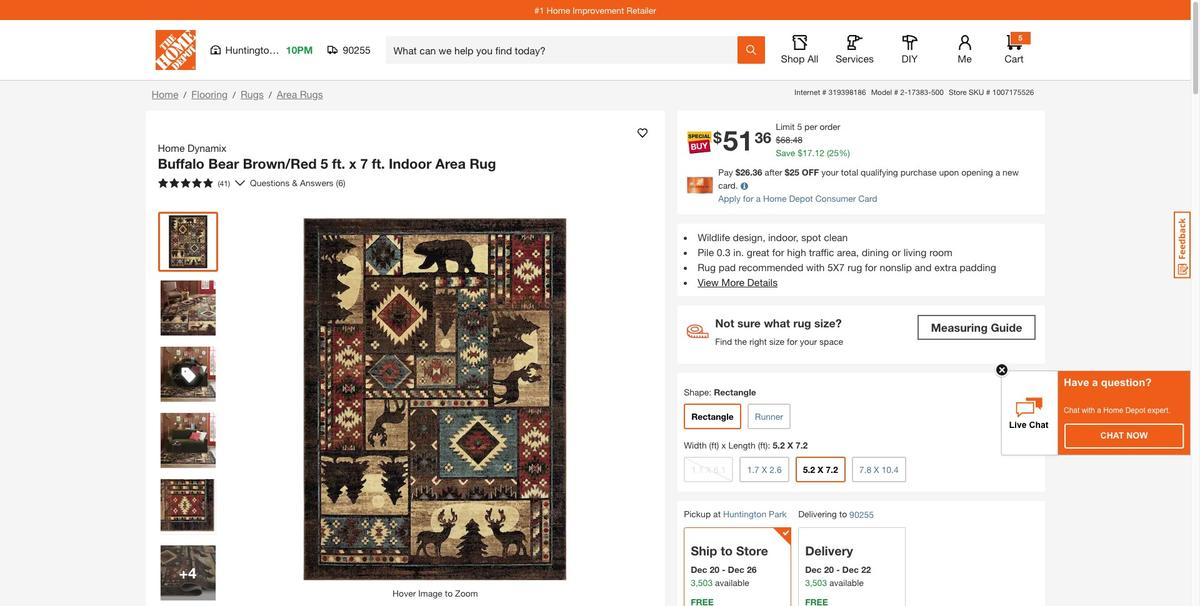 Task type: vqa. For each thing, say whether or not it's contained in the screenshot.
rightmost 3,503
yes



Task type: describe. For each thing, give the bounding box(es) containing it.
6.1
[[714, 465, 726, 475]]

26
[[747, 565, 757, 575]]

nonslip
[[880, 261, 913, 273]]

pay $ 26.36 after $ 25 off
[[719, 167, 819, 178]]

delivery dec 20 - dec 22 3,503 available
[[806, 544, 871, 588]]

to for 90255
[[840, 509, 848, 520]]

and
[[915, 261, 932, 273]]

info image
[[741, 183, 748, 190]]

a right the chat
[[1098, 406, 1102, 415]]

your total qualifying purchase upon opening a new card.
[[719, 167, 1019, 191]]

home inside home dynamix buffalo bear brown/red 5 ft. x 7 ft. indoor area rug
[[158, 142, 185, 154]]

depot for consumer
[[790, 193, 813, 204]]

0 vertical spatial rectangle
[[714, 387, 757, 398]]

have
[[1064, 377, 1090, 389]]

space
[[820, 336, 844, 347]]

new
[[1003, 167, 1019, 178]]

shop all button
[[780, 35, 820, 65]]

5x7
[[828, 261, 845, 273]]

90255 inside 90255 button
[[343, 44, 371, 56]]

pickup at huntington park
[[684, 509, 787, 520]]

1 vertical spatial with
[[1082, 406, 1096, 415]]

consumer
[[816, 193, 856, 204]]

2-
[[901, 88, 908, 97]]

3 dec from the left
[[806, 565, 822, 575]]

5 inside home dynamix buffalo bear brown/red 5 ft. x 7 ft. indoor area rug
[[321, 156, 328, 172]]

at
[[714, 509, 721, 520]]

1 dec from the left
[[691, 565, 708, 575]]

icon image
[[687, 325, 709, 339]]

2 rugs from the left
[[300, 88, 323, 100]]

x for 5.2 x 7.2
[[818, 465, 824, 475]]

x inside home dynamix buffalo bear brown/red 5 ft. x 7 ft. indoor area rug
[[349, 156, 357, 172]]

2 dec from the left
[[728, 565, 745, 575]]

your inside not sure what rug size? find the right size for your space
[[800, 336, 818, 347]]

question?
[[1102, 377, 1153, 389]]

clean
[[824, 231, 848, 243]]

view more details link
[[698, 276, 778, 288]]

measuring
[[932, 321, 988, 335]]

home up chat
[[1104, 406, 1124, 415]]

0 horizontal spatial 7.2
[[796, 440, 808, 451]]

rug inside not sure what rug size? find the right size for your space
[[794, 316, 812, 330]]

chat now link
[[1066, 424, 1184, 448]]

home dynamix buffalo bear brown/red 5 ft. x 7 ft. indoor area rug
[[158, 142, 496, 172]]

delivering to 90255
[[799, 509, 874, 520]]

1 vertical spatial park
[[769, 509, 787, 520]]

chat with a home depot expert.
[[1064, 406, 1171, 415]]

card.
[[719, 180, 738, 191]]

width (ft) x length (ft) : 5.2 x 7.2
[[684, 440, 808, 451]]

for down dining
[[865, 261, 878, 273]]

(6)
[[336, 178, 346, 188]]

a down 26.36
[[756, 193, 761, 204]]

$ inside $ 51 36
[[714, 129, 722, 147]]

wildlife
[[698, 231, 730, 243]]

2 (ft) from the left
[[758, 440, 768, 451]]

1.7 x 2.6
[[748, 465, 782, 475]]

design,
[[733, 231, 766, 243]]

brown red home dynamix area rugs 2 17383 500 a0 hotspot.0 image
[[160, 347, 215, 402]]

questions
[[250, 178, 290, 188]]

1 vertical spatial x
[[722, 440, 726, 451]]

apply now image
[[687, 177, 719, 194]]

available inside ship to store dec 20 - dec 26 3,503 available
[[716, 578, 750, 588]]

1 vertical spatial huntington
[[724, 509, 767, 520]]

brown red home dynamix area rugs 2 17383 500 e1.1 image
[[160, 281, 215, 336]]

x for 1.7 x 2.6
[[762, 465, 768, 475]]

3 / from the left
[[269, 89, 272, 100]]

your inside your total qualifying purchase upon opening a new card.
[[822, 167, 839, 178]]

x for 1.1 x 6.1
[[706, 465, 712, 475]]

5.2 inside 5.2 x 7.2 button
[[803, 465, 816, 475]]

(41) button
[[153, 173, 235, 193]]

20 inside "delivery dec 20 - dec 22 3,503 available"
[[825, 565, 834, 575]]

rug inside home dynamix buffalo bear brown/red 5 ft. x 7 ft. indoor area rug
[[470, 156, 496, 172]]

home left flooring link
[[152, 88, 179, 100]]

services
[[836, 53, 874, 64]]

guide
[[991, 321, 1023, 335]]

card
[[859, 193, 878, 204]]

spot
[[802, 231, 822, 243]]

bear
[[208, 156, 239, 172]]

sku
[[969, 88, 985, 97]]

hover image to zoom
[[393, 588, 478, 599]]

1 vertical spatial :
[[768, 440, 771, 451]]

apply
[[719, 193, 741, 204]]

1 # from the left
[[823, 88, 827, 97]]

5.2 x 7.2 button
[[796, 457, 846, 483]]

1007175526
[[993, 88, 1035, 97]]

1.1
[[692, 465, 704, 475]]

now
[[1127, 431, 1149, 441]]

brown/red
[[243, 156, 317, 172]]

(41) link
[[153, 173, 245, 193]]

off
[[802, 167, 819, 178]]

all
[[808, 53, 819, 64]]

brown red home dynamix area rugs 2 17383 500 1f.4 image
[[160, 546, 215, 601]]

0 vertical spatial area
[[277, 88, 297, 100]]

me
[[958, 53, 972, 64]]

5 stars image
[[158, 178, 213, 188]]

size?
[[815, 316, 842, 330]]

shape : rectangle
[[684, 387, 757, 398]]

zoom
[[455, 588, 478, 599]]

extra
[[935, 261, 957, 273]]

home / flooring / rugs / area rugs
[[152, 88, 323, 100]]

x for 7.8 x 10.4
[[874, 465, 880, 475]]

0.3
[[717, 246, 731, 258]]

shop
[[781, 53, 805, 64]]

1 (ft) from the left
[[710, 440, 720, 451]]

chat
[[1101, 431, 1125, 441]]

indoor
[[389, 156, 432, 172]]

3 # from the left
[[987, 88, 991, 97]]

x up '1.7 x 2.6' button
[[788, 440, 794, 451]]

width
[[684, 440, 707, 451]]

cart
[[1005, 53, 1024, 64]]

for down the info image
[[744, 193, 754, 204]]

2.6
[[770, 465, 782, 475]]

limit
[[776, 121, 795, 132]]

after
[[765, 167, 783, 178]]

flooring link
[[191, 88, 228, 100]]

90255 inside delivering to 90255
[[850, 510, 874, 520]]

me button
[[945, 35, 985, 65]]

padding
[[960, 261, 997, 273]]

brown red home dynamix area rugs 2 17383 500 64.0 image
[[160, 214, 215, 269]]

measuring guide
[[932, 321, 1023, 335]]

2 ft. from the left
[[372, 156, 385, 172]]

ship
[[691, 544, 718, 558]]

$ down 48
[[798, 148, 803, 158]]

image
[[419, 588, 443, 599]]

7.8
[[860, 465, 872, 475]]

details
[[748, 276, 778, 288]]

319398186
[[829, 88, 867, 97]]

have a question?
[[1064, 377, 1153, 389]]

90255 button
[[328, 44, 371, 56]]

0 vertical spatial store
[[949, 88, 967, 97]]

qualifying
[[861, 167, 899, 178]]

area,
[[837, 246, 860, 258]]

0 horizontal spatial park
[[278, 44, 298, 56]]

sure
[[738, 316, 761, 330]]



Task type: locate. For each thing, give the bounding box(es) containing it.
1 / from the left
[[184, 89, 186, 100]]

25 right 12
[[830, 148, 839, 158]]

per
[[805, 121, 818, 132]]

huntington right at
[[724, 509, 767, 520]]

living
[[904, 246, 927, 258]]

2 horizontal spatial /
[[269, 89, 272, 100]]

0 horizontal spatial x
[[349, 156, 357, 172]]

0 horizontal spatial :
[[709, 387, 712, 398]]

wildlife design, indoor, spot clean pile 0.3 in. great for high traffic area, dining or living room rug pad recommended with 5x7 rug for nonslip and extra padding view more details
[[698, 231, 997, 288]]

1 vertical spatial store
[[737, 544, 769, 558]]

5 up answers on the top left of the page
[[321, 156, 328, 172]]

0 horizontal spatial your
[[800, 336, 818, 347]]

0 horizontal spatial /
[[184, 89, 186, 100]]

0 horizontal spatial rug
[[470, 156, 496, 172]]

pad
[[719, 261, 736, 273]]

rectangle down shape : rectangle
[[692, 412, 734, 422]]

90255
[[343, 44, 371, 56], [850, 510, 874, 520]]

: up rectangle button
[[709, 387, 712, 398]]

available down 26
[[716, 578, 750, 588]]

What can we help you find today? search field
[[394, 37, 737, 63]]

0 vertical spatial :
[[709, 387, 712, 398]]

0 horizontal spatial available
[[716, 578, 750, 588]]

- down "delivery"
[[837, 565, 840, 575]]

store inside ship to store dec 20 - dec 26 3,503 available
[[737, 544, 769, 558]]

not
[[716, 316, 735, 330]]

with inside wildlife design, indoor, spot clean pile 0.3 in. great for high traffic area, dining or living room rug pad recommended with 5x7 rug for nonslip and extra padding view more details
[[807, 261, 825, 273]]

5 inside the limit 5 per order $ 68 . 48 save $ 17 . 12 ( 25 %)
[[798, 121, 803, 132]]

rugs right flooring
[[241, 88, 264, 100]]

1 3,503 from the left
[[691, 578, 713, 588]]

dec left 26
[[728, 565, 745, 575]]

1 horizontal spatial 5
[[798, 121, 803, 132]]

1.7 x 2.6 button
[[740, 457, 790, 483]]

0 vertical spatial .
[[791, 134, 793, 145]]

area
[[277, 88, 297, 100], [436, 156, 466, 172]]

huntington park
[[225, 44, 298, 56]]

area inside home dynamix buffalo bear brown/red 5 ft. x 7 ft. indoor area rug
[[436, 156, 466, 172]]

the
[[735, 336, 747, 347]]

1 vertical spatial rug
[[794, 316, 812, 330]]

1 horizontal spatial /
[[233, 89, 236, 100]]

the home depot logo image
[[155, 30, 195, 70]]

1 vertical spatial depot
[[1126, 406, 1146, 415]]

2 / from the left
[[233, 89, 236, 100]]

0 vertical spatial with
[[807, 261, 825, 273]]

#1 home improvement retailer
[[535, 5, 657, 15]]

rug
[[470, 156, 496, 172], [698, 261, 716, 273]]

$ right "pay"
[[736, 167, 741, 178]]

1 horizontal spatial park
[[769, 509, 787, 520]]

1 horizontal spatial rugs
[[300, 88, 323, 100]]

1 vertical spatial to
[[721, 544, 733, 558]]

12
[[815, 148, 825, 158]]

home up buffalo
[[158, 142, 185, 154]]

1 available from the left
[[716, 578, 750, 588]]

0 horizontal spatial 90255
[[343, 44, 371, 56]]

apply for a home depot consumer card
[[719, 193, 878, 204]]

1 horizontal spatial 20
[[825, 565, 834, 575]]

25 inside the limit 5 per order $ 68 . 48 save $ 17 . 12 ( 25 %)
[[830, 148, 839, 158]]

- inside ship to store dec 20 - dec 26 3,503 available
[[722, 565, 726, 575]]

dec down ship
[[691, 565, 708, 575]]

25 left off
[[790, 167, 800, 178]]

1 horizontal spatial store
[[949, 88, 967, 97]]

0 vertical spatial depot
[[790, 193, 813, 204]]

1 vertical spatial area
[[436, 156, 466, 172]]

available inside "delivery dec 20 - dec 22 3,503 available"
[[830, 578, 864, 588]]

hover image to zoom button
[[248, 212, 623, 600]]

/ left the rugs "link"
[[233, 89, 236, 100]]

a left new
[[996, 167, 1001, 178]]

2 20 from the left
[[825, 565, 834, 575]]

chat
[[1064, 406, 1080, 415]]

2 vertical spatial 5
[[321, 156, 328, 172]]

to for store
[[721, 544, 733, 558]]

0 vertical spatial 5
[[1019, 33, 1023, 43]]

90255 link
[[850, 508, 874, 522]]

20 inside ship to store dec 20 - dec 26 3,503 available
[[710, 565, 720, 575]]

depot for expert.
[[1126, 406, 1146, 415]]

10pm
[[286, 44, 313, 56]]

store up 26
[[737, 544, 769, 558]]

what
[[764, 316, 791, 330]]

1 horizontal spatial 90255
[[850, 510, 874, 520]]

1 vertical spatial 90255
[[850, 510, 874, 520]]

1 horizontal spatial to
[[721, 544, 733, 558]]

(ft) right length
[[758, 440, 768, 451]]

1 vertical spatial 25
[[790, 167, 800, 178]]

1 vertical spatial rug
[[698, 261, 716, 273]]

rectangle inside button
[[692, 412, 734, 422]]

0 horizontal spatial 20
[[710, 565, 720, 575]]

home
[[547, 5, 570, 15], [152, 88, 179, 100], [158, 142, 185, 154], [764, 193, 787, 204], [1104, 406, 1124, 415]]

1 horizontal spatial -
[[837, 565, 840, 575]]

:
[[709, 387, 712, 398], [768, 440, 771, 451]]

$ left 51
[[714, 129, 722, 147]]

1 horizontal spatial 7.2
[[826, 465, 839, 475]]

1 vertical spatial 5
[[798, 121, 803, 132]]

find
[[716, 336, 733, 347]]

ship to store dec 20 - dec 26 3,503 available
[[691, 544, 769, 588]]

rectangle up rectangle button
[[714, 387, 757, 398]]

store left sku
[[949, 88, 967, 97]]

for right size
[[787, 336, 798, 347]]

more
[[722, 276, 745, 288]]

# left 2-
[[895, 88, 899, 97]]

shop all
[[781, 53, 819, 64]]

0 vertical spatial rug
[[848, 261, 863, 273]]

0 vertical spatial 90255
[[343, 44, 371, 56]]

huntington up the rugs "link"
[[225, 44, 275, 56]]

purchase
[[901, 167, 937, 178]]

0 vertical spatial 5.2
[[773, 440, 785, 451]]

dec down "delivery"
[[806, 565, 822, 575]]

brown red home dynamix area rugs 2 17383 500 a0.2 image
[[160, 413, 215, 468]]

diy button
[[890, 35, 930, 65]]

0 vertical spatial x
[[349, 156, 357, 172]]

to left zoom
[[445, 588, 453, 599]]

brown red home dynamix area rugs 2 17383 500 c3.3 image
[[160, 479, 215, 534]]

ft.
[[332, 156, 345, 172], [372, 156, 385, 172]]

7.2 left 7.8
[[826, 465, 839, 475]]

rug inside wildlife design, indoor, spot clean pile 0.3 in. great for high traffic area, dining or living room rug pad recommended with 5x7 rug for nonslip and extra padding view more details
[[848, 261, 863, 273]]

available down "22"
[[830, 578, 864, 588]]

0 vertical spatial park
[[278, 44, 298, 56]]

1 horizontal spatial rug
[[848, 261, 863, 273]]

3,503 inside "delivery dec 20 - dec 22 3,503 available"
[[806, 578, 828, 588]]

0 horizontal spatial area
[[277, 88, 297, 100]]

0 horizontal spatial huntington
[[225, 44, 275, 56]]

dec left "22"
[[843, 565, 859, 575]]

size
[[770, 336, 785, 347]]

2 horizontal spatial to
[[840, 509, 848, 520]]

. up save
[[791, 134, 793, 145]]

. left (
[[813, 148, 815, 158]]

to inside ship to store dec 20 - dec 26 3,503 available
[[721, 544, 733, 558]]

delivering
[[799, 509, 837, 520]]

5.2 right 2.6
[[803, 465, 816, 475]]

0 horizontal spatial #
[[823, 88, 827, 97]]

2 # from the left
[[895, 88, 899, 97]]

0 horizontal spatial depot
[[790, 193, 813, 204]]

park left 'delivering'
[[769, 509, 787, 520]]

0 vertical spatial 7.2
[[796, 440, 808, 451]]

48
[[793, 134, 803, 145]]

x left length
[[722, 440, 726, 451]]

dynamix
[[188, 142, 227, 154]]

to inside delivering to 90255
[[840, 509, 848, 520]]

1 vertical spatial 7.2
[[826, 465, 839, 475]]

0 horizontal spatial 5.2
[[773, 440, 785, 451]]

1 vertical spatial rectangle
[[692, 412, 734, 422]]

1 - from the left
[[722, 565, 726, 575]]

1 horizontal spatial .
[[813, 148, 815, 158]]

a right "have"
[[1093, 377, 1099, 389]]

rugs down 10pm
[[300, 88, 323, 100]]

+ 4
[[179, 564, 197, 582]]

store
[[949, 88, 967, 97], [737, 544, 769, 558]]

park
[[278, 44, 298, 56], [769, 509, 787, 520]]

0 vertical spatial your
[[822, 167, 839, 178]]

x up 'delivering'
[[818, 465, 824, 475]]

0 horizontal spatial 3,503
[[691, 578, 713, 588]]

with right the chat
[[1082, 406, 1096, 415]]

ft. right 7
[[372, 156, 385, 172]]

with down traffic
[[807, 261, 825, 273]]

5 for limit
[[798, 121, 803, 132]]

1 horizontal spatial depot
[[1126, 406, 1146, 415]]

#1
[[535, 5, 545, 15]]

home right #1
[[547, 5, 570, 15]]

0 vertical spatial huntington
[[225, 44, 275, 56]]

flooring
[[191, 88, 228, 100]]

high
[[788, 246, 807, 258]]

rug
[[848, 261, 863, 273], [794, 316, 812, 330]]

to left 90255 link on the bottom right of page
[[840, 509, 848, 520]]

x right 1.7
[[762, 465, 768, 475]]

with
[[807, 261, 825, 273], [1082, 406, 1096, 415]]

68
[[781, 134, 791, 145]]

dec
[[691, 565, 708, 575], [728, 565, 745, 575], [806, 565, 822, 575], [843, 565, 859, 575]]

1 vertical spatial your
[[800, 336, 818, 347]]

recommended
[[739, 261, 804, 273]]

5 left per
[[798, 121, 803, 132]]

pickup
[[684, 509, 711, 520]]

0 horizontal spatial 5
[[321, 156, 328, 172]]

feedback link image
[[1175, 211, 1191, 279]]

2 available from the left
[[830, 578, 864, 588]]

(ft) right width
[[710, 440, 720, 451]]

pile
[[698, 246, 714, 258]]

home link
[[152, 88, 179, 100]]

# right the internet
[[823, 88, 827, 97]]

park up area rugs "link"
[[278, 44, 298, 56]]

1 horizontal spatial with
[[1082, 406, 1096, 415]]

dining
[[862, 246, 890, 258]]

1 vertical spatial 5.2
[[803, 465, 816, 475]]

to inside button
[[445, 588, 453, 599]]

5 for cart
[[1019, 33, 1023, 43]]

0 vertical spatial 25
[[830, 148, 839, 158]]

0 vertical spatial to
[[840, 509, 848, 520]]

rectangle button
[[684, 404, 742, 430]]

ft. up (6)
[[332, 156, 345, 172]]

(ft)
[[710, 440, 720, 451], [758, 440, 768, 451]]

a inside your total qualifying purchase upon opening a new card.
[[996, 167, 1001, 178]]

0 horizontal spatial store
[[737, 544, 769, 558]]

1 horizontal spatial your
[[822, 167, 839, 178]]

1 20 from the left
[[710, 565, 720, 575]]

rug inside wildlife design, indoor, spot clean pile 0.3 in. great for high traffic area, dining or living room rug pad recommended with 5x7 rug for nonslip and extra padding view more details
[[698, 261, 716, 273]]

+
[[179, 564, 188, 582]]

1 horizontal spatial 5.2
[[803, 465, 816, 475]]

0 horizontal spatial to
[[445, 588, 453, 599]]

(41)
[[218, 179, 230, 188]]

90255 right 'delivering'
[[850, 510, 874, 520]]

home down after
[[764, 193, 787, 204]]

2 - from the left
[[837, 565, 840, 575]]

1 horizontal spatial area
[[436, 156, 466, 172]]

1 horizontal spatial 25
[[830, 148, 839, 158]]

great
[[747, 246, 770, 258]]

0 horizontal spatial rugs
[[241, 88, 264, 100]]

2 horizontal spatial 5
[[1019, 33, 1023, 43]]

7.2 inside button
[[826, 465, 839, 475]]

for down indoor,
[[773, 246, 785, 258]]

0 horizontal spatial .
[[791, 134, 793, 145]]

7.8 x 10.4 button
[[852, 457, 907, 483]]

36
[[755, 129, 772, 147]]

runner
[[755, 412, 784, 422]]

2 3,503 from the left
[[806, 578, 828, 588]]

area right indoor
[[436, 156, 466, 172]]

1 horizontal spatial x
[[722, 440, 726, 451]]

/ right home link
[[184, 89, 186, 100]]

rugs link
[[241, 88, 264, 100]]

10.4
[[882, 465, 899, 475]]

20 down ship
[[710, 565, 720, 575]]

$
[[714, 129, 722, 147], [776, 134, 781, 145], [798, 148, 803, 158], [736, 167, 741, 178], [785, 167, 790, 178]]

0 horizontal spatial rug
[[794, 316, 812, 330]]

2 horizontal spatial #
[[987, 88, 991, 97]]

4 dec from the left
[[843, 565, 859, 575]]

20 down "delivery"
[[825, 565, 834, 575]]

a
[[996, 167, 1001, 178], [756, 193, 761, 204], [1093, 377, 1099, 389], [1098, 406, 1102, 415]]

runner button
[[748, 404, 791, 430]]

1 ft. from the left
[[332, 156, 345, 172]]

26.36
[[741, 167, 763, 178]]

0 horizontal spatial -
[[722, 565, 726, 575]]

depot left expert.
[[1126, 406, 1146, 415]]

/ right the rugs "link"
[[269, 89, 272, 100]]

answers
[[300, 178, 334, 188]]

area rugs link
[[277, 88, 323, 100]]

3,503 down "delivery"
[[806, 578, 828, 588]]

1 horizontal spatial (ft)
[[758, 440, 768, 451]]

90255 right 10pm
[[343, 44, 371, 56]]

rug right what
[[794, 316, 812, 330]]

1.1 x 6.1 button
[[684, 457, 734, 483]]

1 horizontal spatial ft.
[[372, 156, 385, 172]]

$ right after
[[785, 167, 790, 178]]

1 horizontal spatial :
[[768, 440, 771, 451]]

# right sku
[[987, 88, 991, 97]]

home dynamix link
[[158, 141, 232, 156]]

3,503 inside ship to store dec 20 - dec 26 3,503 available
[[691, 578, 713, 588]]

3,503 down ship
[[691, 578, 713, 588]]

shape
[[684, 387, 709, 398]]

(
[[827, 148, 830, 158]]

2 vertical spatial to
[[445, 588, 453, 599]]

$ down limit
[[776, 134, 781, 145]]

1 horizontal spatial available
[[830, 578, 864, 588]]

to right ship
[[721, 544, 733, 558]]

for inside not sure what rug size? find the right size for your space
[[787, 336, 798, 347]]

chat now
[[1101, 431, 1149, 441]]

: up '1.7 x 2.6' button
[[768, 440, 771, 451]]

depot down off
[[790, 193, 813, 204]]

5.2 up 2.6
[[773, 440, 785, 451]]

0 horizontal spatial with
[[807, 261, 825, 273]]

0 horizontal spatial ft.
[[332, 156, 345, 172]]

rug down area,
[[848, 261, 863, 273]]

x right "1.1"
[[706, 465, 712, 475]]

1 horizontal spatial huntington
[[724, 509, 767, 520]]

5.2
[[773, 440, 785, 451], [803, 465, 816, 475]]

in.
[[734, 246, 744, 258]]

1 rugs from the left
[[241, 88, 264, 100]]

measuring guide button
[[918, 315, 1037, 340]]

0 horizontal spatial 25
[[790, 167, 800, 178]]

1 horizontal spatial 3,503
[[806, 578, 828, 588]]

1 horizontal spatial #
[[895, 88, 899, 97]]

area right the rugs "link"
[[277, 88, 297, 100]]

traffic
[[809, 246, 835, 258]]

5 inside "cart 5"
[[1019, 33, 1023, 43]]

x right 7.8
[[874, 465, 880, 475]]

5 up the cart
[[1019, 33, 1023, 43]]

huntington park button
[[724, 509, 787, 520]]

cart 5
[[1005, 33, 1024, 64]]

- left 26
[[722, 565, 726, 575]]

0 vertical spatial rug
[[470, 156, 496, 172]]

x left 7
[[349, 156, 357, 172]]

1 horizontal spatial rug
[[698, 261, 716, 273]]

- inside "delivery dec 20 - dec 22 3,503 available"
[[837, 565, 840, 575]]

500
[[932, 88, 944, 97]]

0 horizontal spatial (ft)
[[710, 440, 720, 451]]

7.2 up 5.2 x 7.2
[[796, 440, 808, 451]]

your down (
[[822, 167, 839, 178]]

1 vertical spatial .
[[813, 148, 815, 158]]

your left space in the right bottom of the page
[[800, 336, 818, 347]]



